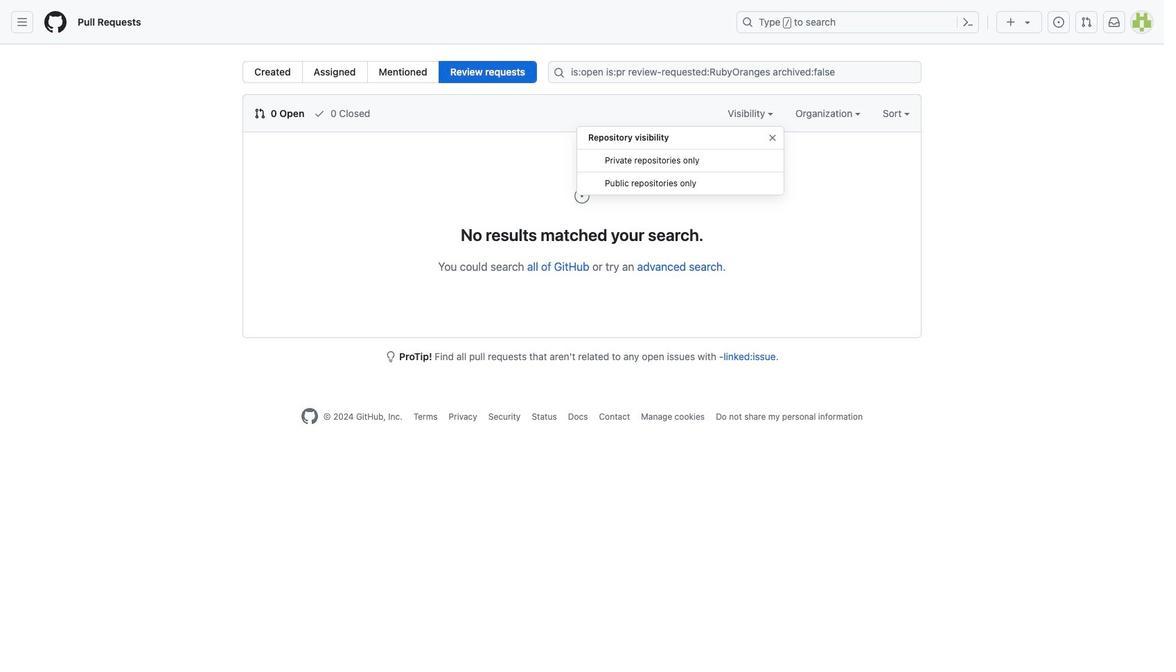 Task type: vqa. For each thing, say whether or not it's contained in the screenshot.
Pull requests's git pull request icon
no



Task type: locate. For each thing, give the bounding box(es) containing it.
triangle down image
[[1023, 17, 1034, 28]]

git pull request image left check image
[[254, 108, 266, 119]]

homepage image
[[44, 11, 67, 33]]

check image
[[314, 108, 325, 119]]

git pull request image right issue opened image
[[1082, 17, 1093, 28]]

pull requests element
[[243, 61, 537, 83]]

git pull request image
[[1082, 17, 1093, 28], [254, 108, 266, 119]]

1 vertical spatial git pull request image
[[254, 108, 266, 119]]

Issues search field
[[548, 61, 922, 83]]

filter by repository visiblity menu
[[577, 121, 785, 207]]

search image
[[554, 67, 565, 78]]

0 vertical spatial git pull request image
[[1082, 17, 1093, 28]]

0 horizontal spatial git pull request image
[[254, 108, 266, 119]]

issue opened image
[[574, 188, 591, 205]]

1 horizontal spatial git pull request image
[[1082, 17, 1093, 28]]



Task type: describe. For each thing, give the bounding box(es) containing it.
homepage image
[[301, 408, 318, 425]]

Search all issues text field
[[548, 61, 922, 83]]

issue opened image
[[1054, 17, 1065, 28]]

close menu image
[[768, 132, 779, 144]]

notifications image
[[1109, 17, 1120, 28]]

light bulb image
[[386, 352, 397, 363]]

plus image
[[1006, 17, 1017, 28]]

command palette image
[[963, 17, 974, 28]]



